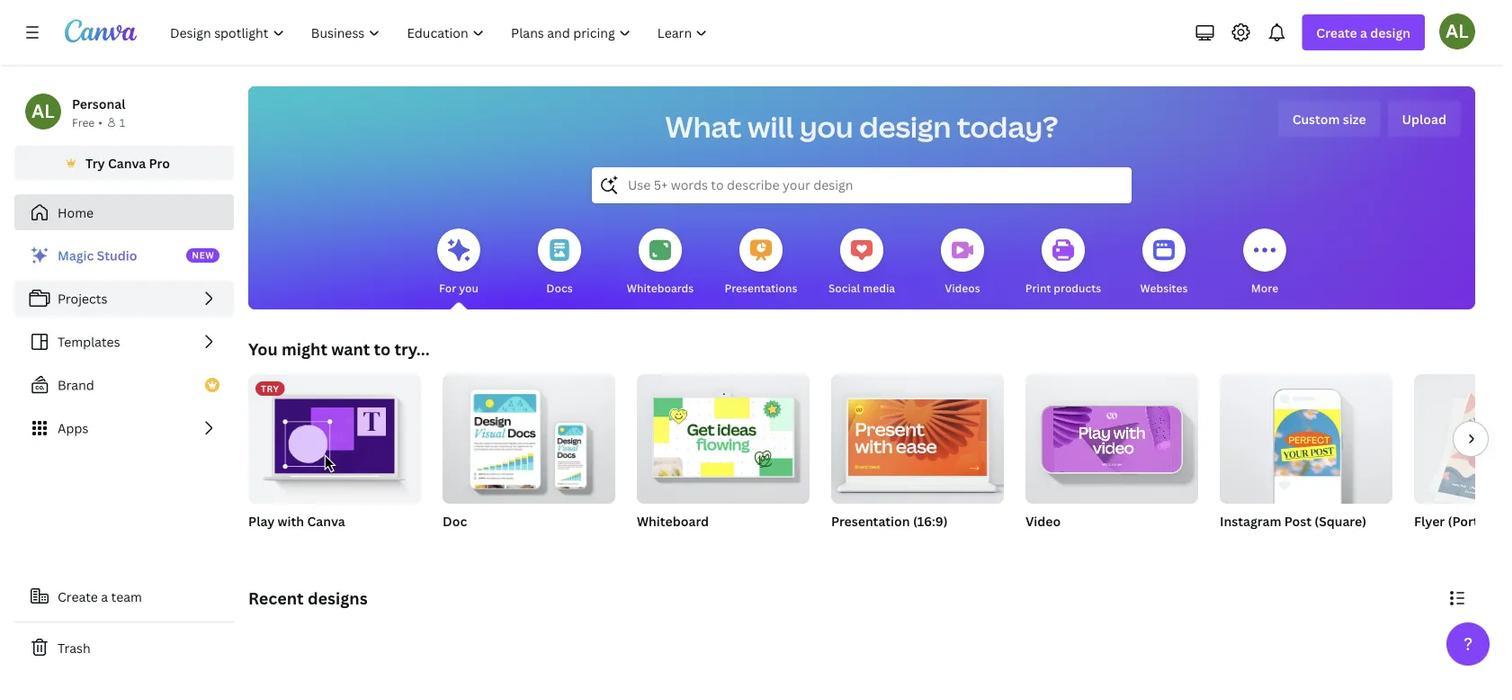 Task type: describe. For each thing, give the bounding box(es) containing it.
flyer (portrait 8.5 × 11 in) group
[[1415, 374, 1504, 552]]

1920
[[831, 536, 857, 551]]

×
[[860, 536, 865, 551]]

for you
[[439, 280, 479, 295]]

personal
[[72, 95, 125, 112]]

create for create a team
[[58, 588, 98, 605]]

custom size button
[[1278, 101, 1381, 137]]

team
[[111, 588, 142, 605]]

Search search field
[[628, 168, 1096, 202]]

flyer
[[1415, 512, 1445, 530]]

studio
[[97, 247, 137, 264]]

top level navigation element
[[158, 14, 723, 50]]

to
[[374, 338, 391, 360]]

list containing magic studio
[[14, 238, 234, 446]]

play
[[248, 512, 275, 530]]

group for video
[[1026, 367, 1199, 504]]

presentation
[[831, 512, 910, 530]]

try for try canva pro
[[86, 154, 105, 171]]

free
[[72, 115, 95, 130]]

apple lee image for apple lee image
[[1440, 13, 1476, 49]]

you might want to try...
[[248, 338, 430, 360]]

design inside dropdown button
[[1371, 24, 1411, 41]]

pro
[[149, 154, 170, 171]]

projects link
[[14, 281, 234, 317]]

1
[[120, 115, 125, 130]]

docs button
[[538, 216, 581, 310]]

presentation (16:9) group
[[831, 367, 1004, 552]]

(square)
[[1315, 512, 1367, 530]]

magic
[[58, 247, 94, 264]]

might
[[282, 338, 327, 360]]

custom
[[1293, 110, 1340, 127]]

1080
[[868, 536, 895, 551]]

what
[[666, 107, 742, 146]]

apps
[[58, 420, 89, 437]]

presentations button
[[725, 216, 798, 310]]

products
[[1054, 280, 1102, 295]]

social media button
[[829, 216, 895, 310]]

what will you design today?
[[666, 107, 1059, 146]]

px
[[898, 536, 910, 551]]

(16:9)
[[913, 512, 948, 530]]

recent
[[248, 587, 304, 609]]

presentations
[[725, 280, 798, 295]]

instagram post (square)
[[1220, 512, 1367, 530]]

whiteboard group
[[637, 367, 810, 552]]

whiteboards button
[[627, 216, 694, 310]]

presentation (16:9) 1920 × 1080 px
[[831, 512, 948, 551]]

try for try
[[261, 382, 279, 395]]

upload button
[[1388, 101, 1461, 137]]

post
[[1285, 512, 1312, 530]]

home link
[[14, 194, 234, 230]]

•
[[98, 115, 103, 130]]

create a design
[[1317, 24, 1411, 41]]



Task type: vqa. For each thing, say whether or not it's contained in the screenshot.
the left your
no



Task type: locate. For each thing, give the bounding box(es) containing it.
flyer (portrait 8
[[1415, 512, 1504, 530]]

apple lee image for apple lee element
[[25, 94, 61, 130]]

create a team
[[58, 588, 142, 605]]

a for design
[[1361, 24, 1368, 41]]

doc
[[443, 512, 467, 530]]

canva left pro
[[108, 154, 146, 171]]

1 horizontal spatial apple lee image
[[1440, 13, 1476, 49]]

1 horizontal spatial a
[[1361, 24, 1368, 41]]

you right will
[[800, 107, 854, 146]]

more button
[[1244, 216, 1287, 310]]

a for team
[[101, 588, 108, 605]]

doc group
[[443, 367, 615, 552]]

videos button
[[941, 216, 984, 310]]

None search field
[[592, 167, 1132, 203]]

design left 'al' dropdown button
[[1371, 24, 1411, 41]]

brand link
[[14, 367, 234, 403]]

print products
[[1026, 280, 1102, 295]]

canva inside try canva pro button
[[108, 154, 146, 171]]

0 horizontal spatial design
[[859, 107, 951, 146]]

print products button
[[1026, 216, 1102, 310]]

create inside button
[[58, 588, 98, 605]]

a inside create a team button
[[101, 588, 108, 605]]

recent designs
[[248, 587, 368, 609]]

upload
[[1402, 110, 1447, 127]]

1 horizontal spatial canva
[[307, 512, 345, 530]]

0 vertical spatial design
[[1371, 24, 1411, 41]]

more
[[1251, 280, 1279, 295]]

0 horizontal spatial try
[[86, 154, 105, 171]]

social media
[[829, 280, 895, 295]]

create up custom size
[[1317, 24, 1358, 41]]

templates link
[[14, 324, 234, 360]]

1 horizontal spatial create
[[1317, 24, 1358, 41]]

you
[[800, 107, 854, 146], [459, 280, 479, 295]]

(portrait
[[1448, 512, 1500, 530]]

try inside button
[[86, 154, 105, 171]]

group for instagram post (square)
[[1220, 367, 1393, 504]]

try canva pro button
[[14, 146, 234, 180]]

whiteboard
[[637, 512, 709, 530]]

today?
[[957, 107, 1059, 146]]

you inside button
[[459, 280, 479, 295]]

free •
[[72, 115, 103, 130]]

canva
[[108, 154, 146, 171], [307, 512, 345, 530]]

1 vertical spatial create
[[58, 588, 98, 605]]

you
[[248, 338, 278, 360]]

size
[[1343, 110, 1366, 127]]

apps link
[[14, 410, 234, 446]]

custom size
[[1293, 110, 1366, 127]]

8
[[1503, 512, 1504, 530]]

try down •
[[86, 154, 105, 171]]

print
[[1026, 280, 1051, 295]]

canva inside play with canva group
[[307, 512, 345, 530]]

1 vertical spatial design
[[859, 107, 951, 146]]

canva right 'with'
[[307, 512, 345, 530]]

social
[[829, 280, 860, 295]]

design
[[1371, 24, 1411, 41], [859, 107, 951, 146]]

apple lee element
[[25, 94, 61, 130]]

you right for
[[459, 280, 479, 295]]

0 vertical spatial try
[[86, 154, 105, 171]]

al button
[[1440, 13, 1476, 49]]

whiteboards
[[627, 280, 694, 295]]

video
[[1026, 512, 1061, 530]]

0 horizontal spatial apple lee image
[[25, 94, 61, 130]]

a
[[1361, 24, 1368, 41], [101, 588, 108, 605]]

a left the team
[[101, 588, 108, 605]]

1 horizontal spatial try
[[261, 382, 279, 395]]

will
[[748, 107, 794, 146]]

create a team button
[[14, 579, 234, 615]]

0 horizontal spatial you
[[459, 280, 479, 295]]

1 vertical spatial try
[[261, 382, 279, 395]]

projects
[[58, 290, 107, 307]]

1 vertical spatial apple lee image
[[25, 94, 61, 130]]

video group
[[1026, 367, 1199, 552]]

group for flyer (portrait 8
[[1415, 374, 1504, 504]]

home
[[58, 204, 94, 221]]

trash
[[58, 639, 91, 656]]

create
[[1317, 24, 1358, 41], [58, 588, 98, 605]]

create left the team
[[58, 588, 98, 605]]

0 vertical spatial canva
[[108, 154, 146, 171]]

with
[[278, 512, 304, 530]]

videos
[[945, 280, 981, 295]]

1 vertical spatial a
[[101, 588, 108, 605]]

new
[[192, 249, 214, 261]]

docs
[[547, 280, 573, 295]]

0 vertical spatial you
[[800, 107, 854, 146]]

for
[[439, 280, 457, 295]]

1 horizontal spatial you
[[800, 107, 854, 146]]

a inside create a design dropdown button
[[1361, 24, 1368, 41]]

websites
[[1141, 280, 1188, 295]]

create inside dropdown button
[[1317, 24, 1358, 41]]

apple lee image
[[1440, 13, 1476, 49]]

0 vertical spatial apple lee image
[[1440, 13, 1476, 49]]

for you button
[[437, 216, 481, 310]]

try...
[[394, 338, 430, 360]]

media
[[863, 280, 895, 295]]

brand
[[58, 377, 94, 394]]

a up size
[[1361, 24, 1368, 41]]

create for create a design
[[1317, 24, 1358, 41]]

templates
[[58, 333, 120, 350]]

0 vertical spatial create
[[1317, 24, 1358, 41]]

instagram post (square) group
[[1220, 367, 1393, 552]]

try inside play with canva group
[[261, 382, 279, 395]]

0 horizontal spatial a
[[101, 588, 108, 605]]

magic studio
[[58, 247, 137, 264]]

try
[[86, 154, 105, 171], [261, 382, 279, 395]]

group
[[443, 367, 615, 504], [637, 367, 810, 504], [831, 367, 1004, 504], [1026, 367, 1199, 504], [1220, 367, 1393, 504], [1415, 374, 1504, 504]]

group for presentation (16:9)
[[831, 367, 1004, 504]]

play with canva
[[248, 512, 345, 530]]

instagram
[[1220, 512, 1282, 530]]

design up search search box
[[859, 107, 951, 146]]

try down you
[[261, 382, 279, 395]]

trash link
[[14, 630, 234, 666]]

1 horizontal spatial design
[[1371, 24, 1411, 41]]

websites button
[[1141, 216, 1188, 310]]

1 vertical spatial canva
[[307, 512, 345, 530]]

0 horizontal spatial create
[[58, 588, 98, 605]]

create a design button
[[1302, 14, 1425, 50]]

list
[[14, 238, 234, 446]]

play with canva group
[[248, 374, 421, 531]]

0 vertical spatial a
[[1361, 24, 1368, 41]]

try canva pro
[[86, 154, 170, 171]]

apple lee image
[[1440, 13, 1476, 49], [25, 94, 61, 130]]

designs
[[308, 587, 368, 609]]

want
[[331, 338, 370, 360]]

1 vertical spatial you
[[459, 280, 479, 295]]

0 horizontal spatial canva
[[108, 154, 146, 171]]



